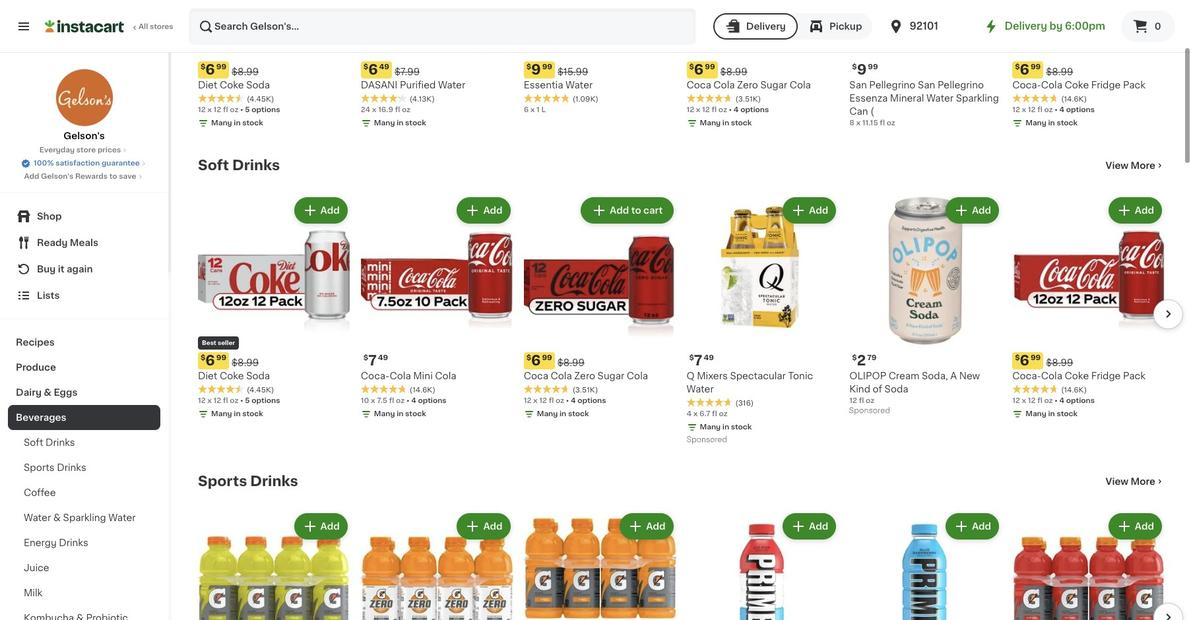 Task type: describe. For each thing, give the bounding box(es) containing it.
water & sparkling water link
[[8, 506, 160, 531]]

coffee link
[[8, 480, 160, 506]]

$ 9 99 inside $9.99 original price: $15.99 element
[[526, 63, 552, 76]]

more for soft drinks
[[1131, 161, 1156, 170]]

$ 7 49 for cola
[[364, 354, 388, 367]]

dairy
[[16, 388, 42, 397]]

100% satisfaction guarantee button
[[21, 156, 148, 169]]

1 horizontal spatial sports drinks
[[198, 474, 298, 488]]

spectacular
[[730, 371, 786, 381]]

10
[[361, 397, 369, 404]]

ready meals
[[37, 238, 98, 247]]

dasani
[[361, 80, 398, 90]]

$ 2 79
[[852, 354, 877, 367]]

92101 button
[[889, 8, 968, 45]]

coca-cola mini cola
[[361, 371, 456, 381]]

best seller
[[202, 340, 235, 346]]

12 inside olipop cream soda, a new kind of soda 12 fl oz
[[850, 397, 857, 404]]

drinks for left sports drinks link
[[57, 463, 86, 473]]

beverages
[[16, 413, 66, 422]]

1 horizontal spatial sports drinks link
[[198, 474, 298, 489]]

1
[[537, 106, 540, 113]]

Search field
[[190, 9, 695, 44]]

all stores
[[139, 23, 173, 30]]

tonic
[[788, 371, 813, 381]]

2 pack from the top
[[1123, 371, 1146, 381]]

coffee
[[24, 488, 56, 498]]

24
[[361, 106, 370, 113]]

1 $ 9 99 from the left
[[852, 63, 878, 76]]

instacart logo image
[[45, 18, 124, 34]]

lists link
[[8, 282, 160, 309]]

again
[[67, 265, 93, 274]]

2
[[857, 354, 866, 367]]

soda,
[[922, 371, 948, 381]]

new
[[959, 371, 980, 381]]

shop
[[37, 212, 62, 221]]

10 x 7.5 fl oz • 4 options
[[361, 397, 447, 404]]

pickup button
[[798, 13, 873, 40]]

2 9 from the left
[[531, 63, 541, 76]]

6.7
[[700, 410, 710, 418]]

all
[[139, 23, 148, 30]]

1 5 from the top
[[245, 106, 250, 113]]

dasani purified water
[[361, 80, 465, 90]]

ready meals button
[[8, 230, 160, 256]]

more for sports drinks
[[1131, 477, 1156, 486]]

0 horizontal spatial sports
[[24, 463, 55, 473]]

essentia
[[524, 80, 563, 90]]

coca- down "delivery by 6:00pm" link
[[1013, 80, 1041, 90]]

gelson's link
[[55, 69, 113, 143]]

49 for q
[[704, 354, 714, 361]]

$15.99
[[558, 67, 588, 76]]

everyday store prices link
[[39, 145, 129, 156]]

7.5
[[377, 397, 387, 404]]

rewards
[[75, 173, 108, 180]]

recipes
[[16, 338, 55, 347]]

energy drinks
[[24, 539, 88, 548]]

add button inside product group
[[947, 199, 998, 222]]

0 vertical spatial soft drinks link
[[198, 158, 280, 173]]

0 vertical spatial coca cola zero sugar cola
[[687, 80, 811, 90]]

2 (4.45k) from the top
[[247, 387, 274, 394]]

it
[[58, 265, 64, 274]]

add inside 'button'
[[610, 206, 629, 215]]

stores
[[150, 23, 173, 30]]

(4.13k)
[[410, 96, 435, 103]]

buy it again
[[37, 265, 93, 274]]

recipes link
[[8, 330, 160, 355]]

oz inside san pellegrino san pellegrino essenza mineral water sparkling can ( 8 x 11.15 fl oz
[[887, 119, 895, 127]]

dairy & eggs
[[16, 388, 78, 397]]

add gelson's rewards to save
[[24, 173, 136, 180]]

all stores link
[[45, 8, 174, 45]]

save
[[119, 173, 136, 180]]

add gelson's rewards to save link
[[24, 172, 144, 182]]

$ inside $ 6 49
[[364, 63, 368, 71]]

79
[[867, 354, 877, 361]]

water down $15.99
[[566, 80, 593, 90]]

add to cart
[[610, 206, 663, 215]]

drinks for bottom the soft drinks 'link'
[[46, 438, 75, 447]]

delivery for delivery
[[746, 22, 786, 31]]

shop link
[[8, 203, 160, 230]]

92101
[[910, 21, 938, 31]]

1 horizontal spatial coca
[[687, 80, 711, 90]]

item carousel region for sports drinks
[[180, 505, 1183, 620]]

milk
[[24, 589, 42, 598]]

1 vertical spatial soda
[[246, 371, 270, 381]]

$6.49 original price: $7.99 element
[[361, 61, 513, 78]]

pickup
[[830, 22, 862, 31]]

add inside 'link'
[[24, 173, 39, 180]]

to inside 'button'
[[631, 206, 641, 215]]

1 diet coke soda from the top
[[198, 80, 270, 90]]

olipop
[[850, 371, 886, 381]]

delivery button
[[713, 13, 798, 40]]

can
[[850, 107, 868, 116]]

1 pellegrino from the left
[[869, 80, 916, 90]]

water & sparkling water
[[24, 513, 136, 523]]

1 san from the left
[[850, 80, 867, 90]]

add to cart button
[[582, 199, 672, 222]]

san pellegrino san pellegrino essenza mineral water sparkling can ( 8 x 11.15 fl oz
[[850, 80, 999, 127]]

dairy & eggs link
[[8, 380, 160, 405]]

100% satisfaction guarantee
[[34, 160, 140, 167]]

fl inside olipop cream soda, a new kind of soda 12 fl oz
[[859, 397, 864, 404]]

view more link for soft drinks
[[1106, 159, 1165, 172]]

q mixers spectacular tonic water
[[687, 371, 813, 394]]

1 vertical spatial coca cola zero sugar cola
[[524, 371, 648, 381]]

1 diet from the top
[[198, 80, 217, 90]]

1 12 x 12 fl oz • 5 options from the top
[[198, 106, 280, 113]]

produce
[[16, 363, 56, 372]]

& for dairy
[[44, 388, 51, 397]]

essentia water
[[524, 80, 593, 90]]

cream
[[889, 371, 920, 381]]

view for sports drinks
[[1106, 477, 1129, 486]]

7 for coca-
[[368, 354, 377, 367]]

guarantee
[[102, 160, 140, 167]]

gelson's inside gelson's link
[[64, 131, 105, 141]]

49 inside $ 6 49
[[379, 63, 389, 71]]

0 vertical spatial soda
[[246, 80, 270, 90]]

juice link
[[8, 556, 160, 581]]

2 san from the left
[[918, 80, 935, 90]]

prices
[[98, 147, 121, 154]]

$9.99 original price: $15.99 element
[[524, 61, 676, 78]]

0 vertical spatial item carousel region
[[198, 0, 1183, 137]]

water inside q mixers spectacular tonic water
[[687, 385, 714, 394]]

sparkling inside san pellegrino san pellegrino essenza mineral water sparkling can ( 8 x 11.15 fl oz
[[956, 94, 999, 103]]

best
[[202, 340, 216, 346]]

olipop cream soda, a new kind of soda 12 fl oz
[[850, 371, 980, 404]]



Task type: locate. For each thing, give the bounding box(es) containing it.
6 x 1 l
[[524, 106, 546, 113]]

1 vertical spatial view more link
[[1106, 475, 1165, 488]]

0 horizontal spatial coca
[[524, 371, 548, 381]]

None search field
[[189, 8, 696, 45]]

1 view from the top
[[1106, 161, 1129, 170]]

sparkling
[[956, 94, 999, 103], [63, 513, 106, 523]]

1 vertical spatial view more
[[1106, 477, 1156, 486]]

x inside san pellegrino san pellegrino essenza mineral water sparkling can ( 8 x 11.15 fl oz
[[856, 119, 861, 127]]

7 for q
[[694, 354, 703, 367]]

1 horizontal spatial sponsored badge image
[[850, 407, 890, 415]]

16.9
[[378, 106, 393, 113]]

2 $ 9 99 from the left
[[526, 63, 552, 76]]

view for soft drinks
[[1106, 161, 1129, 170]]

2 12 x 12 fl oz • 5 options from the top
[[198, 397, 280, 404]]

buy it again link
[[8, 256, 160, 282]]

gelson's
[[64, 131, 105, 141], [41, 173, 73, 180]]

0
[[1155, 22, 1161, 31]]

sponsored badge image down 4 x 6.7 fl oz at the right bottom
[[687, 436, 727, 444]]

12
[[198, 106, 206, 113], [214, 106, 221, 113], [687, 106, 694, 113], [702, 106, 710, 113], [1013, 106, 1020, 113], [1028, 106, 1036, 113], [198, 397, 206, 404], [214, 397, 221, 404], [850, 397, 857, 404], [524, 397, 532, 404], [539, 397, 547, 404], [1013, 397, 1020, 404], [1028, 397, 1036, 404]]

item carousel region containing add
[[180, 505, 1183, 620]]

1 vertical spatial sports drinks
[[198, 474, 298, 488]]

1 fridge from the top
[[1091, 80, 1121, 90]]

add button
[[295, 199, 346, 222], [458, 199, 509, 222], [784, 199, 835, 222], [947, 199, 998, 222], [1110, 199, 1161, 222], [295, 515, 346, 538], [458, 515, 509, 538], [621, 515, 672, 538], [784, 515, 835, 538], [947, 515, 998, 538], [1110, 515, 1161, 538]]

1 vertical spatial coca-cola coke fridge pack
[[1013, 371, 1146, 381]]

0 horizontal spatial to
[[109, 173, 117, 180]]

to left save
[[109, 173, 117, 180]]

1 horizontal spatial san
[[918, 80, 935, 90]]

juice
[[24, 564, 49, 573]]

1 horizontal spatial sports
[[198, 474, 247, 488]]

1 horizontal spatial pellegrino
[[938, 80, 984, 90]]

fl inside san pellegrino san pellegrino essenza mineral water sparkling can ( 8 x 11.15 fl oz
[[880, 119, 885, 127]]

0 vertical spatial view
[[1106, 161, 1129, 170]]

1 vertical spatial (3.51k)
[[573, 387, 598, 394]]

view more link for sports drinks
[[1106, 475, 1165, 488]]

gelson's up store
[[64, 131, 105, 141]]

1 more from the top
[[1131, 161, 1156, 170]]

0 horizontal spatial sponsored badge image
[[687, 436, 727, 444]]

1 horizontal spatial &
[[53, 513, 61, 523]]

$7.99
[[395, 67, 420, 76]]

1 horizontal spatial sugar
[[761, 80, 787, 90]]

0 vertical spatial pack
[[1123, 80, 1146, 90]]

ready meals link
[[8, 230, 160, 256]]

milk link
[[8, 581, 160, 606]]

$ 7 49 up "coca-cola mini cola" at the left
[[364, 354, 388, 367]]

&
[[44, 388, 51, 397], [53, 513, 61, 523]]

0 vertical spatial zero
[[737, 80, 758, 90]]

drinks
[[232, 158, 280, 172], [46, 438, 75, 447], [57, 463, 86, 473], [250, 474, 298, 488], [59, 539, 88, 548]]

lists
[[37, 291, 60, 300]]

49 up 'dasani'
[[379, 63, 389, 71]]

produce link
[[8, 355, 160, 380]]

1 vertical spatial sponsored badge image
[[687, 436, 727, 444]]

0 vertical spatial &
[[44, 388, 51, 397]]

$6.99 original price: $8.99 element
[[198, 61, 350, 78], [687, 61, 839, 78], [1013, 61, 1165, 78], [198, 352, 350, 369], [524, 352, 676, 369], [1013, 352, 1165, 369]]

7 up q
[[694, 354, 703, 367]]

delivery by 6:00pm
[[1005, 21, 1105, 31]]

energy
[[24, 539, 57, 548]]

0 vertical spatial (4.45k)
[[247, 96, 274, 103]]

delivery
[[1005, 21, 1047, 31], [746, 22, 786, 31]]

(316)
[[736, 400, 754, 407]]

0 vertical spatial soft
[[198, 158, 229, 172]]

2 more from the top
[[1131, 477, 1156, 486]]

water right mineral
[[927, 94, 954, 103]]

1 vertical spatial 12 x 12 fl oz • 5 options
[[198, 397, 280, 404]]

coca
[[687, 80, 711, 90], [524, 371, 548, 381]]

2 fridge from the top
[[1091, 371, 1121, 381]]

coke
[[220, 80, 244, 90], [1065, 80, 1089, 90], [220, 371, 244, 381], [1065, 371, 1089, 381]]

0 horizontal spatial zero
[[574, 371, 595, 381]]

0 horizontal spatial soft
[[24, 438, 43, 447]]

0 vertical spatial sparkling
[[956, 94, 999, 103]]

1 horizontal spatial $ 9 99
[[852, 63, 878, 76]]

49 up mixers
[[704, 354, 714, 361]]

1 horizontal spatial delivery
[[1005, 21, 1047, 31]]

0 horizontal spatial &
[[44, 388, 51, 397]]

1 horizontal spatial sparkling
[[956, 94, 999, 103]]

0 vertical spatial sponsored badge image
[[850, 407, 890, 415]]

0 horizontal spatial sports drinks link
[[8, 455, 160, 480]]

1 vertical spatial coca
[[524, 371, 548, 381]]

2 diet from the top
[[198, 371, 217, 381]]

water inside san pellegrino san pellegrino essenza mineral water sparkling can ( 8 x 11.15 fl oz
[[927, 94, 954, 103]]

$
[[201, 63, 205, 71], [364, 63, 368, 71], [689, 63, 694, 71], [852, 63, 857, 71], [526, 63, 531, 71], [1015, 63, 1020, 71], [201, 354, 205, 361], [364, 354, 368, 361], [689, 354, 694, 361], [852, 354, 857, 361], [526, 354, 531, 361], [1015, 354, 1020, 361]]

x
[[207, 106, 212, 113], [372, 106, 377, 113], [696, 106, 701, 113], [530, 106, 535, 113], [1022, 106, 1026, 113], [856, 119, 861, 127], [207, 397, 212, 404], [371, 397, 375, 404], [533, 397, 538, 404], [1022, 397, 1026, 404], [694, 410, 698, 418]]

gelson's inside add gelson's rewards to save 'link'
[[41, 173, 73, 180]]

mini
[[413, 371, 433, 381]]

$ 6 99
[[201, 63, 226, 76], [689, 63, 715, 76], [1015, 63, 1041, 76], [201, 354, 226, 367], [526, 354, 552, 367], [1015, 354, 1041, 367]]

more
[[1131, 161, 1156, 170], [1131, 477, 1156, 486]]

0 vertical spatial 12 x 12 fl oz • 5 options
[[198, 106, 280, 113]]

0 vertical spatial (3.51k)
[[736, 96, 761, 103]]

energy drinks link
[[8, 531, 160, 556]]

delivery inside "delivery by 6:00pm" link
[[1005, 21, 1047, 31]]

drinks for energy drinks link
[[59, 539, 88, 548]]

stock
[[242, 119, 263, 127], [405, 119, 426, 127], [731, 119, 752, 127], [1057, 119, 1078, 127], [242, 410, 263, 418], [405, 410, 426, 418], [568, 410, 589, 418], [1057, 410, 1078, 418], [731, 423, 752, 431]]

0 horizontal spatial $ 7 49
[[364, 354, 388, 367]]

(4.45k)
[[247, 96, 274, 103], [247, 387, 274, 394]]

0 vertical spatial coca
[[687, 80, 711, 90]]

6:00pm
[[1065, 21, 1105, 31]]

2 coca-cola coke fridge pack from the top
[[1013, 371, 1146, 381]]

1 vertical spatial pack
[[1123, 371, 1146, 381]]

0 vertical spatial diet
[[198, 80, 217, 90]]

1 7 from the left
[[368, 354, 377, 367]]

0 vertical spatial sugar
[[761, 80, 787, 90]]

eggs
[[54, 388, 78, 397]]

1 vertical spatial gelson's
[[41, 173, 73, 180]]

0 horizontal spatial coca cola zero sugar cola
[[524, 371, 648, 381]]

coca-
[[1013, 80, 1041, 90], [361, 371, 390, 381], [1013, 371, 1041, 381]]

9 up the essentia
[[531, 63, 541, 76]]

2 pellegrino from the left
[[938, 80, 984, 90]]

24 x 16.9 fl oz
[[361, 106, 411, 113]]

1 view more from the top
[[1106, 161, 1156, 170]]

everyday store prices
[[39, 147, 121, 154]]

coca- up 7.5
[[361, 371, 390, 381]]

water up energy drinks link
[[108, 513, 136, 523]]

oz inside olipop cream soda, a new kind of soda 12 fl oz
[[866, 397, 875, 404]]

(14.6k)
[[1061, 96, 1087, 103], [410, 387, 435, 394], [1061, 387, 1087, 394]]

2 view more from the top
[[1106, 477, 1156, 486]]

view more for sports drinks
[[1106, 477, 1156, 486]]

2 vertical spatial item carousel region
[[180, 505, 1183, 620]]

service type group
[[713, 13, 873, 40]]

$ 7 49 for mixers
[[689, 354, 714, 367]]

sugar
[[761, 80, 787, 90], [598, 371, 625, 381]]

0 horizontal spatial soft drinks
[[24, 438, 75, 447]]

0 vertical spatial coca-cola coke fridge pack
[[1013, 80, 1146, 90]]

pellegrino
[[869, 80, 916, 90], [938, 80, 984, 90]]

q
[[687, 371, 695, 381]]

sponsored badge image down of
[[850, 407, 890, 415]]

2 diet coke soda from the top
[[198, 371, 270, 381]]

1 $ 7 49 from the left
[[364, 354, 388, 367]]

of
[[873, 385, 882, 394]]

view more for soft drinks
[[1106, 161, 1156, 170]]

1 horizontal spatial 9
[[857, 63, 867, 76]]

0 horizontal spatial $ 9 99
[[526, 63, 552, 76]]

essenza
[[850, 94, 888, 103]]

l
[[541, 106, 546, 113]]

1 horizontal spatial (3.51k)
[[736, 96, 761, 103]]

100%
[[34, 160, 54, 167]]

0 horizontal spatial soft drinks link
[[8, 430, 160, 455]]

0 vertical spatial view more link
[[1106, 159, 1165, 172]]

1 horizontal spatial coca cola zero sugar cola
[[687, 80, 811, 90]]

1 horizontal spatial zero
[[737, 80, 758, 90]]

1 coca-cola coke fridge pack from the top
[[1013, 80, 1146, 90]]

gelson's down the 100%
[[41, 173, 73, 180]]

0 vertical spatial to
[[109, 173, 117, 180]]

$ 9 99 up essenza
[[852, 63, 878, 76]]

& up energy drinks
[[53, 513, 61, 523]]

1 vertical spatial sugar
[[598, 371, 625, 381]]

0 horizontal spatial san
[[850, 80, 867, 90]]

beverages link
[[8, 405, 160, 430]]

& left eggs
[[44, 388, 51, 397]]

coca cola zero sugar cola
[[687, 80, 811, 90], [524, 371, 648, 381]]

1 horizontal spatial soft
[[198, 158, 229, 172]]

0 vertical spatial gelson's
[[64, 131, 105, 141]]

0 horizontal spatial sparkling
[[63, 513, 106, 523]]

product group
[[198, 195, 350, 422], [361, 195, 513, 422], [524, 195, 676, 422], [687, 195, 839, 447], [850, 195, 1002, 418], [1013, 195, 1165, 422], [198, 511, 350, 620], [361, 511, 513, 620], [524, 511, 676, 620], [687, 511, 839, 620], [850, 511, 1002, 620], [1013, 511, 1165, 620]]

9 up essenza
[[857, 63, 867, 76]]

$ 7 49
[[364, 354, 388, 367], [689, 354, 714, 367]]

san up mineral
[[918, 80, 935, 90]]

0 vertical spatial sports
[[24, 463, 55, 473]]

2 5 from the top
[[245, 397, 250, 404]]

•
[[240, 106, 243, 113], [729, 106, 732, 113], [1055, 106, 1058, 113], [240, 397, 243, 404], [406, 397, 410, 404], [566, 397, 569, 404], [1055, 397, 1058, 404]]

99
[[216, 63, 226, 71], [705, 63, 715, 71], [868, 63, 878, 71], [542, 63, 552, 71], [1031, 63, 1041, 71], [216, 354, 226, 361], [542, 354, 552, 361], [1031, 354, 1041, 361]]

1 horizontal spatial soft drinks
[[198, 158, 280, 172]]

0 horizontal spatial 7
[[368, 354, 377, 367]]

1 vertical spatial &
[[53, 513, 61, 523]]

soft drinks link
[[198, 158, 280, 173], [8, 430, 160, 455]]

1 vertical spatial view
[[1106, 477, 1129, 486]]

sponsored badge image inside product group
[[850, 407, 890, 415]]

1 vertical spatial diet
[[198, 371, 217, 381]]

soft drinks inside 'link'
[[24, 438, 75, 447]]

0 vertical spatial soft drinks
[[198, 158, 280, 172]]

soda inside olipop cream soda, a new kind of soda 12 fl oz
[[885, 385, 909, 394]]

1 vertical spatial item carousel region
[[180, 189, 1183, 453]]

mixers
[[697, 371, 728, 381]]

soft
[[198, 158, 229, 172], [24, 438, 43, 447]]

water down q
[[687, 385, 714, 394]]

san up essenza
[[850, 80, 867, 90]]

1 vertical spatial zero
[[574, 371, 595, 381]]

0 vertical spatial diet coke soda
[[198, 80, 270, 90]]

coca- right new
[[1013, 371, 1041, 381]]

sponsored badge image for 7
[[687, 436, 727, 444]]

sponsored badge image for 2
[[850, 407, 890, 415]]

sponsored badge image
[[850, 407, 890, 415], [687, 436, 727, 444]]

1 vertical spatial (4.45k)
[[247, 387, 274, 394]]

1 vertical spatial fridge
[[1091, 371, 1121, 381]]

1 horizontal spatial $ 7 49
[[689, 354, 714, 367]]

1 view more link from the top
[[1106, 159, 1165, 172]]

0 horizontal spatial 9
[[531, 63, 541, 76]]

to left the cart
[[631, 206, 641, 215]]

1 vertical spatial soft drinks
[[24, 438, 75, 447]]

7 up "coca-cola mini cola" at the left
[[368, 354, 377, 367]]

in
[[234, 119, 241, 127], [397, 119, 404, 127], [723, 119, 729, 127], [1048, 119, 1055, 127], [234, 410, 241, 418], [397, 410, 404, 418], [560, 410, 566, 418], [1048, 410, 1055, 418], [723, 423, 729, 431]]

0 vertical spatial more
[[1131, 161, 1156, 170]]

delivery inside delivery button
[[746, 22, 786, 31]]

item carousel region
[[198, 0, 1183, 137], [180, 189, 1183, 453], [180, 505, 1183, 620]]

4
[[734, 106, 739, 113], [1060, 106, 1065, 113], [411, 397, 416, 404], [571, 397, 576, 404], [1060, 397, 1065, 404], [687, 410, 692, 418]]

to inside 'link'
[[109, 173, 117, 180]]

11.15
[[862, 119, 878, 127]]

1 vertical spatial to
[[631, 206, 641, 215]]

a
[[951, 371, 957, 381]]

1 vertical spatial soft drinks link
[[8, 430, 160, 455]]

everyday
[[39, 147, 75, 154]]

by
[[1050, 21, 1063, 31]]

delivery for delivery by 6:00pm
[[1005, 21, 1047, 31]]

2 vertical spatial soda
[[885, 385, 909, 394]]

2 7 from the left
[[694, 354, 703, 367]]

2 view more link from the top
[[1106, 475, 1165, 488]]

water down $6.49 original price: $7.99 element
[[438, 80, 465, 90]]

ready
[[37, 238, 68, 247]]

1 vertical spatial 5
[[245, 397, 250, 404]]

cart
[[644, 206, 663, 215]]

1 (4.45k) from the top
[[247, 96, 274, 103]]

0 vertical spatial view more
[[1106, 161, 1156, 170]]

to
[[109, 173, 117, 180], [631, 206, 641, 215]]

view more link
[[1106, 159, 1165, 172], [1106, 475, 1165, 488]]

0 horizontal spatial pellegrino
[[869, 80, 916, 90]]

buy
[[37, 265, 56, 274]]

1 horizontal spatial soft drinks link
[[198, 158, 280, 173]]

0 horizontal spatial delivery
[[746, 22, 786, 31]]

delivery by 6:00pm link
[[984, 18, 1105, 34]]

2 view from the top
[[1106, 477, 1129, 486]]

meals
[[70, 238, 98, 247]]

$ 7 49 up mixers
[[689, 354, 714, 367]]

6
[[205, 63, 215, 76], [368, 63, 378, 76], [694, 63, 704, 76], [1020, 63, 1030, 76], [524, 106, 529, 113], [205, 354, 215, 367], [531, 354, 541, 367], [1020, 354, 1030, 367]]

water down "coffee" at the bottom left of the page
[[24, 513, 51, 523]]

0 vertical spatial 5
[[245, 106, 250, 113]]

0 vertical spatial sports drinks
[[24, 463, 86, 473]]

gelson's logo image
[[55, 69, 113, 127]]

1 vertical spatial sparkling
[[63, 513, 106, 523]]

product group containing 2
[[850, 195, 1002, 418]]

1 vertical spatial diet coke soda
[[198, 371, 270, 381]]

49 for coca-
[[378, 354, 388, 361]]

1 horizontal spatial to
[[631, 206, 641, 215]]

49 up "coca-cola mini cola" at the left
[[378, 354, 388, 361]]

pack
[[1123, 80, 1146, 90], [1123, 371, 1146, 381]]

purified
[[400, 80, 436, 90]]

item carousel region for soft drinks
[[180, 189, 1183, 453]]

1 pack from the top
[[1123, 80, 1146, 90]]

0 horizontal spatial sports drinks
[[24, 463, 86, 473]]

$ inside $ 2 79
[[852, 354, 857, 361]]

& for water
[[53, 513, 61, 523]]

1 vertical spatial more
[[1131, 477, 1156, 486]]

2 $ 7 49 from the left
[[689, 354, 714, 367]]

4 x 6.7 fl oz
[[687, 410, 728, 418]]

0 horizontal spatial (3.51k)
[[573, 387, 598, 394]]

$ 9 99 up the essentia
[[526, 63, 552, 76]]

sports drinks inside sports drinks link
[[24, 463, 86, 473]]

add inside button
[[972, 206, 991, 215]]

1 9 from the left
[[857, 63, 867, 76]]

0 button
[[1121, 11, 1175, 42]]

1 vertical spatial sports
[[198, 474, 247, 488]]

store
[[76, 147, 96, 154]]



Task type: vqa. For each thing, say whether or not it's contained in the screenshot.
$1.98 within Conventional Globe Red Grapes $1.98 / lb About 2.28 lb / package
no



